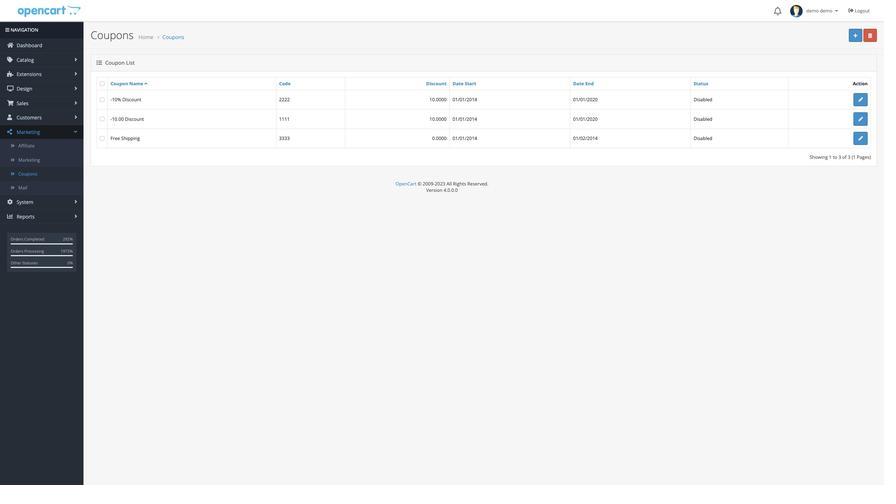 Task type: vqa. For each thing, say whether or not it's contained in the screenshot.
6 reviews
no



Task type: describe. For each thing, give the bounding box(es) containing it.
completed
[[24, 236, 44, 242]]

extensions link
[[0, 67, 84, 81]]

1 horizontal spatial coupons
[[91, 28, 134, 42]]

1 3 from the left
[[839, 154, 841, 160]]

-10.00 discount
[[111, 116, 144, 122]]

name
[[129, 80, 143, 87]]

2009-
[[423, 181, 435, 187]]

1
[[829, 154, 832, 160]]

catalog
[[15, 56, 34, 63]]

code link
[[279, 80, 291, 87]]

start
[[465, 80, 476, 87]]

delete image
[[868, 33, 872, 38]]

1 vertical spatial coupons link
[[0, 167, 84, 181]]

1 demo from the left
[[807, 7, 819, 14]]

date for date start
[[453, 80, 464, 87]]

customers link
[[0, 111, 84, 125]]

discount for 2222
[[122, 96, 141, 103]]

system link
[[0, 195, 84, 209]]

edit image for 3333
[[859, 136, 863, 141]]

bars image
[[5, 28, 9, 32]]

2222
[[279, 96, 290, 103]]

shipping
[[121, 135, 140, 142]]

share alt image
[[7, 129, 14, 135]]

status
[[694, 80, 709, 87]]

edit image for 2222
[[859, 98, 863, 102]]

1111
[[279, 116, 290, 122]]

showing 1 to 3 of 3 (1 pages)
[[810, 154, 871, 160]]

sales link
[[0, 96, 84, 110]]

caret down image
[[834, 9, 840, 13]]

code
[[279, 80, 291, 87]]

0%
[[67, 260, 73, 266]]

1 vertical spatial marketing
[[18, 157, 40, 163]]

opencart
[[396, 181, 417, 187]]

01/02/2014
[[573, 135, 598, 142]]

10.0000 for 2222
[[430, 96, 447, 103]]

desktop image
[[7, 86, 14, 91]]

affiliate
[[18, 143, 35, 149]]

orders completed
[[11, 236, 44, 242]]

design
[[15, 85, 32, 92]]

tag image
[[7, 57, 14, 62]]

discount for 1111
[[125, 116, 144, 122]]

date start
[[453, 80, 476, 87]]

sign out alt image
[[849, 8, 854, 13]]

navigation
[[9, 27, 38, 33]]

demo demo image
[[790, 5, 803, 17]]

end
[[585, 80, 594, 87]]

1973%
[[61, 248, 73, 254]]

mail
[[18, 184, 27, 191]]

1 marketing link from the top
[[0, 125, 84, 139]]

version
[[426, 187, 443, 193]]

(1
[[852, 154, 856, 160]]

statuses
[[22, 260, 38, 266]]

customers
[[15, 114, 42, 121]]

3333
[[279, 135, 290, 142]]

4.0.0.0
[[444, 187, 458, 193]]

sales
[[15, 100, 28, 106]]

processing
[[24, 248, 44, 254]]

orders for orders processing
[[11, 248, 23, 254]]

coupons for topmost coupons link
[[162, 33, 184, 41]]

list
[[126, 59, 135, 66]]

catalog link
[[0, 53, 84, 67]]

coupons for bottom coupons link
[[18, 170, 37, 177]]

disabled for 2222
[[694, 96, 713, 103]]

design link
[[0, 82, 84, 96]]

puzzle piece image
[[7, 71, 14, 77]]

- for 10.00
[[111, 116, 112, 122]]



Task type: locate. For each thing, give the bounding box(es) containing it.
10.0000
[[430, 96, 447, 103], [430, 116, 447, 122]]

mail link
[[0, 181, 84, 195]]

10%
[[112, 96, 121, 103]]

3
[[839, 154, 841, 160], [848, 154, 851, 160]]

demo left caret down "icon"
[[820, 7, 833, 14]]

3 left (1
[[848, 154, 851, 160]]

opencart © 2009-2023 all rights reserved. version 4.0.0.0
[[396, 181, 489, 193]]

292%
[[63, 236, 73, 242]]

1 vertical spatial marketing link
[[0, 153, 84, 167]]

pages)
[[857, 154, 871, 160]]

2 01/01/2020 from the top
[[573, 116, 598, 122]]

0 vertical spatial 01/01/2020
[[573, 96, 598, 103]]

list image
[[97, 60, 102, 66]]

01/01/2014
[[453, 96, 477, 103], [453, 116, 477, 122], [453, 135, 477, 142]]

edit image for 1111
[[859, 117, 863, 121]]

extensions
[[15, 71, 42, 78]]

0 vertical spatial edit image
[[859, 98, 863, 102]]

coupons link
[[162, 33, 184, 41], [0, 167, 84, 181]]

2 marketing link from the top
[[0, 153, 84, 167]]

10.0000 up "0.0000"
[[430, 116, 447, 122]]

coupons link up mail on the top left of the page
[[0, 167, 84, 181]]

2 3 from the left
[[848, 154, 851, 160]]

logout
[[855, 7, 870, 14]]

1 vertical spatial -
[[111, 116, 112, 122]]

01/01/2020 for 1111
[[573, 116, 598, 122]]

0 horizontal spatial coupons link
[[0, 167, 84, 181]]

1 vertical spatial coupon
[[111, 80, 128, 87]]

orders up 'other'
[[11, 248, 23, 254]]

2 01/01/2014 from the top
[[453, 116, 477, 122]]

home
[[139, 33, 153, 41]]

1 vertical spatial 01/01/2020
[[573, 116, 598, 122]]

10.0000 down "discount" link
[[430, 96, 447, 103]]

2 demo from the left
[[820, 7, 833, 14]]

date left start
[[453, 80, 464, 87]]

coupon left list
[[105, 59, 125, 66]]

0 vertical spatial marketing
[[15, 129, 40, 135]]

marketing link down the affiliate
[[0, 153, 84, 167]]

2 - from the top
[[111, 116, 112, 122]]

edit image
[[859, 98, 863, 102], [859, 117, 863, 121], [859, 136, 863, 141]]

10.0000 for 1111
[[430, 116, 447, 122]]

coupon for coupon list
[[105, 59, 125, 66]]

reserved.
[[467, 181, 489, 187]]

reports
[[15, 213, 35, 220]]

0 vertical spatial marketing link
[[0, 125, 84, 139]]

coupon list
[[104, 59, 135, 66]]

marketing
[[15, 129, 40, 135], [18, 157, 40, 163]]

01/01/2020 down date end link
[[573, 96, 598, 103]]

of
[[843, 154, 847, 160]]

coupon for coupon name
[[111, 80, 128, 87]]

system
[[15, 199, 33, 205]]

01/01/2014 for 2222
[[453, 96, 477, 103]]

None checkbox
[[100, 81, 104, 86], [100, 117, 104, 121], [100, 136, 104, 141], [100, 81, 104, 86], [100, 117, 104, 121], [100, 136, 104, 141]]

orders for orders completed
[[11, 236, 23, 242]]

home link
[[139, 33, 153, 41]]

- up 10.00
[[111, 96, 112, 103]]

coupons right home link
[[162, 33, 184, 41]]

0 vertical spatial -
[[111, 96, 112, 103]]

date left end
[[573, 80, 584, 87]]

orders up orders processing
[[11, 236, 23, 242]]

1 horizontal spatial 3
[[848, 154, 851, 160]]

1 - from the top
[[111, 96, 112, 103]]

0 vertical spatial disabled
[[694, 96, 713, 103]]

reports link
[[0, 210, 84, 224]]

marketing down the affiliate
[[18, 157, 40, 163]]

coupon
[[105, 59, 125, 66], [111, 80, 128, 87]]

2 edit image from the top
[[859, 117, 863, 121]]

1 date from the left
[[453, 80, 464, 87]]

0 horizontal spatial 3
[[839, 154, 841, 160]]

-10% discount
[[111, 96, 141, 103]]

orders processing
[[11, 248, 44, 254]]

chart bar image
[[7, 213, 14, 219]]

2 vertical spatial edit image
[[859, 136, 863, 141]]

3 01/01/2014 from the top
[[453, 135, 477, 142]]

demo demo
[[803, 7, 834, 14]]

3 edit image from the top
[[859, 136, 863, 141]]

other statuses
[[11, 260, 38, 266]]

3 left of
[[839, 154, 841, 160]]

date for date end
[[573, 80, 584, 87]]

1 horizontal spatial coupons link
[[162, 33, 184, 41]]

status link
[[694, 80, 709, 87]]

discount
[[426, 80, 447, 87], [122, 96, 141, 103], [125, 116, 144, 122]]

1 vertical spatial discount
[[122, 96, 141, 103]]

01/01/2014 for 1111
[[453, 116, 477, 122]]

1 vertical spatial 10.0000
[[430, 116, 447, 122]]

1 vertical spatial orders
[[11, 248, 23, 254]]

coupon name link
[[111, 80, 147, 87]]

©
[[418, 181, 422, 187]]

2023
[[435, 181, 445, 187]]

action
[[853, 80, 868, 87]]

1 vertical spatial 01/01/2014
[[453, 116, 477, 122]]

affiliate link
[[0, 139, 84, 153]]

disabled for 1111
[[694, 116, 713, 122]]

bell image
[[774, 7, 782, 15]]

discount right 10%
[[122, 96, 141, 103]]

1 edit image from the top
[[859, 98, 863, 102]]

to
[[833, 154, 837, 160]]

2 vertical spatial discount
[[125, 116, 144, 122]]

0.0000
[[432, 135, 447, 142]]

0 vertical spatial coupons link
[[162, 33, 184, 41]]

01/01/2020 for 2222
[[573, 96, 598, 103]]

date
[[453, 80, 464, 87], [573, 80, 584, 87]]

2 10.0000 from the top
[[430, 116, 447, 122]]

demo
[[807, 7, 819, 14], [820, 7, 833, 14]]

disabled
[[694, 96, 713, 103], [694, 116, 713, 122], [694, 135, 713, 142]]

dashboard
[[15, 42, 42, 49]]

home image
[[7, 42, 14, 48]]

None checkbox
[[100, 97, 104, 102]]

1 horizontal spatial demo
[[820, 7, 833, 14]]

free
[[111, 135, 120, 142]]

0 horizontal spatial demo
[[807, 7, 819, 14]]

01/01/2020 up the 01/02/2014
[[573, 116, 598, 122]]

orders
[[11, 236, 23, 242], [11, 248, 23, 254]]

marketing up the affiliate
[[15, 129, 40, 135]]

1 disabled from the top
[[694, 96, 713, 103]]

discount left date start on the top right of page
[[426, 80, 447, 87]]

demo right demo demo icon
[[807, 7, 819, 14]]

0 vertical spatial coupon
[[105, 59, 125, 66]]

coupons
[[91, 28, 134, 42], [162, 33, 184, 41], [18, 170, 37, 177]]

opencart image
[[17, 4, 81, 17]]

user image
[[7, 114, 14, 120]]

1 01/01/2014 from the top
[[453, 96, 477, 103]]

0 vertical spatial orders
[[11, 236, 23, 242]]

coupon name
[[111, 80, 143, 87]]

showing
[[810, 154, 828, 160]]

opencart link
[[396, 181, 417, 187]]

free shipping
[[111, 135, 140, 142]]

1 orders from the top
[[11, 236, 23, 242]]

rights
[[453, 181, 466, 187]]

demo demo link
[[787, 0, 843, 21]]

1 10.0000 from the top
[[430, 96, 447, 103]]

2 disabled from the top
[[694, 116, 713, 122]]

1 vertical spatial edit image
[[859, 117, 863, 121]]

- up free
[[111, 116, 112, 122]]

0 vertical spatial 10.0000
[[430, 96, 447, 103]]

date start link
[[453, 80, 476, 87]]

all
[[447, 181, 452, 187]]

add new image
[[854, 33, 858, 38]]

coupons up mail on the top left of the page
[[18, 170, 37, 177]]

2 orders from the top
[[11, 248, 23, 254]]

logout link
[[843, 0, 877, 21]]

date end
[[573, 80, 594, 87]]

coupons up coupon list
[[91, 28, 134, 42]]

01/01/2014 for 3333
[[453, 135, 477, 142]]

disabled for 3333
[[694, 135, 713, 142]]

2 horizontal spatial coupons
[[162, 33, 184, 41]]

date end link
[[573, 80, 594, 87]]

1 01/01/2020 from the top
[[573, 96, 598, 103]]

coupon up 10%
[[111, 80, 128, 87]]

-
[[111, 96, 112, 103], [111, 116, 112, 122]]

discount right 10.00
[[125, 116, 144, 122]]

0 vertical spatial 01/01/2014
[[453, 96, 477, 103]]

1 horizontal spatial date
[[573, 80, 584, 87]]

01/01/2020
[[573, 96, 598, 103], [573, 116, 598, 122]]

1 vertical spatial disabled
[[694, 116, 713, 122]]

discount link
[[426, 80, 447, 87]]

other
[[11, 260, 21, 266]]

coupons link right home link
[[162, 33, 184, 41]]

0 vertical spatial discount
[[426, 80, 447, 87]]

2 date from the left
[[573, 80, 584, 87]]

0 horizontal spatial date
[[453, 80, 464, 87]]

2 vertical spatial 01/01/2014
[[453, 135, 477, 142]]

marketing link down customers link
[[0, 125, 84, 139]]

10.00
[[112, 116, 124, 122]]

shopping cart image
[[7, 100, 14, 106]]

2 vertical spatial disabled
[[694, 135, 713, 142]]

marketing link
[[0, 125, 84, 139], [0, 153, 84, 167]]

dashboard link
[[0, 38, 84, 53]]

- for 10%
[[111, 96, 112, 103]]

3 disabled from the top
[[694, 135, 713, 142]]

cog image
[[7, 199, 14, 205]]

0 horizontal spatial coupons
[[18, 170, 37, 177]]



